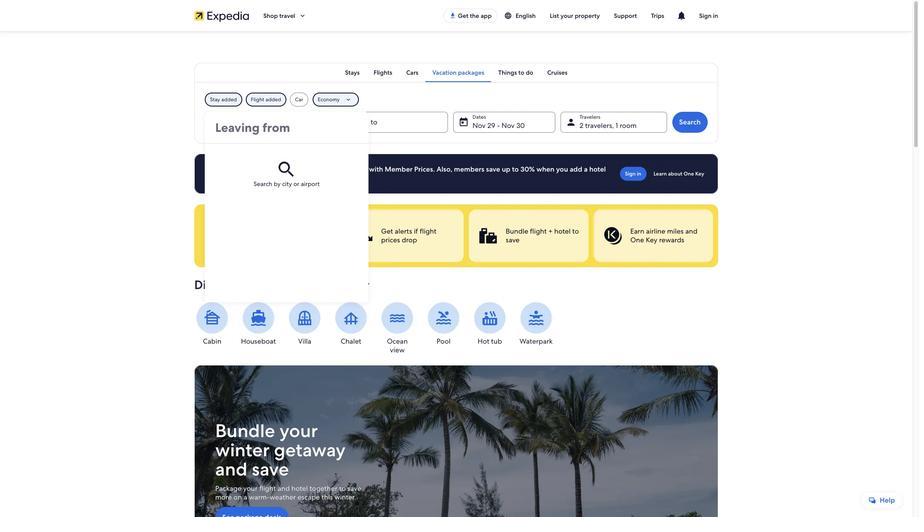 Task type: vqa. For each thing, say whether or not it's contained in the screenshot.
room
yes



Task type: describe. For each thing, give the bounding box(es) containing it.
stays
[[345, 69, 360, 76]]

english
[[516, 12, 536, 20]]

shop travel button
[[256, 5, 314, 26]]

hot
[[478, 337, 490, 346]]

when
[[537, 165, 555, 174]]

communication center icon image
[[677, 10, 687, 21]]

2 travelers, 1 room
[[580, 121, 637, 130]]

waterpark button
[[518, 302, 554, 346]]

english button
[[497, 8, 543, 24]]

save inside save 10% or more on over 100,000 hotels with member prices. also, members save up to 30% when you add a hotel to a flight
[[486, 165, 500, 174]]

learn about one key link
[[650, 167, 708, 181]]

travel sale activities deals image
[[194, 365, 718, 517]]

chalet button
[[333, 302, 369, 346]]

to left 10%
[[235, 173, 241, 183]]

hot tub button
[[472, 302, 508, 346]]

support
[[614, 12, 637, 20]]

in inside 'link'
[[637, 170, 642, 177]]

-
[[497, 121, 500, 130]]

earn airline miles and one key rewards
[[631, 227, 698, 245]]

to right up
[[512, 165, 519, 174]]

list
[[550, 12, 559, 20]]

save 10% or more on over 100,000 hotels with member prices. also, members save up to 30% when you add a hotel to a flight
[[235, 165, 606, 183]]

1
[[616, 121, 618, 130]]

search button
[[672, 112, 708, 133]]

1 vertical spatial and
[[215, 457, 247, 481]]

trips link
[[644, 8, 671, 24]]

about
[[668, 170, 683, 177]]

miles
[[667, 227, 684, 236]]

stay
[[347, 277, 370, 293]]

get the app link
[[444, 9, 497, 23]]

save
[[235, 165, 250, 174]]

2 vertical spatial and
[[278, 484, 290, 493]]

travel
[[279, 12, 295, 20]]

tab list inside bundle your winter getaway and save main content
[[194, 63, 718, 82]]

do
[[526, 69, 534, 76]]

added for flight added
[[266, 96, 281, 103]]

cabin button
[[194, 302, 230, 346]]

cruises
[[547, 69, 568, 76]]

shop
[[263, 12, 278, 20]]

bundle for flight
[[506, 227, 528, 236]]

also,
[[437, 165, 453, 174]]

flight inside get alerts if flight prices drop
[[420, 227, 437, 236]]

small image
[[504, 12, 512, 20]]

hotel inside save 10% or more on over 100,000 hotels with member prices. also, members save up to 30% when you add a hotel to a flight
[[589, 165, 606, 174]]

economy
[[318, 96, 340, 103]]

shop travel
[[263, 12, 295, 20]]

list your property link
[[543, 8, 607, 24]]

get for get the app
[[458, 12, 469, 20]]

discover
[[194, 277, 242, 293]]

flight
[[251, 96, 264, 103]]

you
[[556, 165, 568, 174]]

learn
[[654, 170, 667, 177]]

sign inside 'link'
[[625, 170, 636, 177]]

member
[[385, 165, 413, 174]]

ocean view
[[387, 337, 408, 355]]

airport
[[301, 180, 320, 188]]

things to do
[[499, 69, 534, 76]]

support link
[[607, 8, 644, 24]]

new
[[274, 277, 298, 293]]

0 vertical spatial one
[[684, 170, 694, 177]]

bundle for your
[[215, 419, 275, 443]]

1 out of 3 element
[[345, 210, 464, 262]]

winter.
[[335, 493, 356, 502]]

save inside bundle flight + hotel to save
[[506, 235, 520, 245]]

your for discover
[[245, 277, 271, 293]]

cruises link
[[540, 63, 575, 82]]

hot tub
[[478, 337, 502, 346]]

houseboat button
[[241, 302, 276, 346]]

key inside earn airline miles and one key rewards
[[646, 235, 658, 245]]

cars link
[[399, 63, 426, 82]]

1 nov from the left
[[473, 121, 486, 130]]

things to do link
[[492, 63, 540, 82]]

get for get alerts if flight prices drop
[[381, 227, 393, 236]]

vacation
[[432, 69, 457, 76]]

to inside bundle flight + hotel to save
[[573, 227, 579, 236]]

nov 29 - nov 30
[[473, 121, 525, 130]]

pool
[[437, 337, 451, 346]]

sign in inside 'link'
[[625, 170, 642, 177]]

discover your new favorite stay
[[194, 277, 370, 293]]

to inside tab list
[[519, 69, 524, 76]]

houseboat
[[241, 337, 276, 346]]

rewards
[[659, 235, 685, 245]]

package
[[215, 484, 242, 493]]



Task type: locate. For each thing, give the bounding box(es) containing it.
2 out of 3 element
[[469, 210, 589, 262]]

members
[[454, 165, 485, 174]]

0 vertical spatial and
[[686, 227, 698, 236]]

1 horizontal spatial added
[[266, 96, 281, 103]]

0 horizontal spatial and
[[215, 457, 247, 481]]

bundle your winter getaway and save main content
[[0, 31, 913, 517]]

bundle
[[506, 227, 528, 236], [215, 419, 275, 443]]

flights
[[374, 69, 392, 76]]

tab list containing stays
[[194, 63, 718, 82]]

0 horizontal spatial sign in
[[625, 170, 642, 177]]

0 horizontal spatial key
[[646, 235, 658, 245]]

pool button
[[426, 302, 462, 346]]

1 vertical spatial sign
[[625, 170, 636, 177]]

nov right -
[[502, 121, 515, 130]]

1 vertical spatial more
[[215, 493, 232, 502]]

airline
[[646, 227, 666, 236]]

1 vertical spatial bundle
[[215, 419, 275, 443]]

1 horizontal spatial search
[[679, 117, 701, 127]]

save up warm-
[[252, 457, 289, 481]]

hotel right add
[[589, 165, 606, 174]]

to
[[519, 69, 524, 76], [512, 165, 519, 174], [235, 173, 241, 183], [573, 227, 579, 236], [339, 484, 346, 493]]

if
[[414, 227, 418, 236]]

sign
[[699, 12, 712, 20], [625, 170, 636, 177]]

a left 10%
[[243, 173, 247, 183]]

prices.
[[414, 165, 435, 174]]

hotel left together
[[292, 484, 308, 493]]

1 vertical spatial search
[[254, 180, 272, 188]]

bundle inside bundle your winter getaway and save package your flight and hotel together to save more on a warm-weather escape this winter.
[[215, 419, 275, 443]]

more up search by city or airport
[[274, 165, 291, 174]]

30%
[[521, 165, 535, 174]]

0 horizontal spatial or
[[266, 165, 273, 174]]

flight right if
[[420, 227, 437, 236]]

on inside save 10% or more on over 100,000 hotels with member prices. also, members save up to 30% when you add a hotel to a flight
[[293, 165, 301, 174]]

save left up
[[486, 165, 500, 174]]

chalet
[[341, 337, 361, 346]]

1 vertical spatial hotel
[[555, 227, 571, 236]]

1 horizontal spatial key
[[696, 170, 705, 177]]

0 horizontal spatial hotel
[[292, 484, 308, 493]]

flights link
[[367, 63, 399, 82]]

in inside dropdown button
[[713, 12, 718, 20]]

1 added from the left
[[221, 96, 237, 103]]

nov 29 - nov 30 button
[[454, 112, 555, 133]]

Leaving from text field
[[205, 112, 369, 143]]

1 vertical spatial in
[[637, 170, 642, 177]]

download the app button image
[[449, 12, 456, 19]]

to left do
[[519, 69, 524, 76]]

weather
[[270, 493, 296, 502]]

trailing image
[[299, 12, 307, 20]]

search inside button
[[679, 117, 701, 127]]

flight inside bundle your winter getaway and save package your flight and hotel together to save more on a warm-weather escape this winter.
[[259, 484, 276, 493]]

expedia logo image
[[194, 10, 249, 22]]

1 horizontal spatial hotel
[[555, 227, 571, 236]]

over
[[303, 165, 317, 174]]

or right 10%
[[266, 165, 273, 174]]

0 vertical spatial sign in
[[699, 12, 718, 20]]

to right +
[[573, 227, 579, 236]]

search by city or airport
[[254, 180, 320, 188]]

escape
[[298, 493, 320, 502]]

+
[[549, 227, 553, 236]]

bundle inside bundle flight + hotel to save
[[506, 227, 528, 236]]

to inside bundle your winter getaway and save package your flight and hotel together to save more on a warm-weather escape this winter.
[[339, 484, 346, 493]]

flight right package at the left bottom of page
[[259, 484, 276, 493]]

0 vertical spatial search
[[679, 117, 701, 127]]

2 vertical spatial hotel
[[292, 484, 308, 493]]

warm-
[[249, 493, 270, 502]]

key
[[696, 170, 705, 177], [646, 235, 658, 245]]

one inside earn airline miles and one key rewards
[[631, 235, 644, 245]]

one left airline
[[631, 235, 644, 245]]

1 horizontal spatial in
[[713, 12, 718, 20]]

more left warm-
[[215, 493, 232, 502]]

prices
[[381, 235, 400, 245]]

vacation packages link
[[426, 63, 492, 82]]

a
[[584, 165, 588, 174], [243, 173, 247, 183], [244, 493, 247, 502]]

1 horizontal spatial and
[[278, 484, 290, 493]]

added right flight
[[266, 96, 281, 103]]

stay added
[[210, 96, 237, 103]]

travelers,
[[585, 121, 614, 130]]

your for list
[[561, 12, 574, 20]]

0 horizontal spatial search
[[254, 180, 272, 188]]

0 vertical spatial key
[[696, 170, 705, 177]]

2 horizontal spatial hotel
[[589, 165, 606, 174]]

0 horizontal spatial get
[[381, 227, 393, 236]]

on
[[293, 165, 301, 174], [234, 493, 242, 502]]

hotel right +
[[555, 227, 571, 236]]

this
[[322, 493, 333, 502]]

added
[[221, 96, 237, 103], [266, 96, 281, 103]]

2 horizontal spatial and
[[686, 227, 698, 236]]

0 horizontal spatial added
[[221, 96, 237, 103]]

added right "stay"
[[221, 96, 237, 103]]

view
[[390, 345, 405, 355]]

0 horizontal spatial one
[[631, 235, 644, 245]]

0 horizontal spatial in
[[637, 170, 642, 177]]

added for stay added
[[221, 96, 237, 103]]

sign in button
[[692, 5, 725, 26]]

save
[[486, 165, 500, 174], [506, 235, 520, 245], [252, 457, 289, 481], [348, 484, 361, 493]]

3 out of 3 element
[[594, 210, 713, 262]]

and inside earn airline miles and one key rewards
[[686, 227, 698, 236]]

earn
[[631, 227, 645, 236]]

in
[[713, 12, 718, 20], [637, 170, 642, 177]]

by
[[274, 180, 281, 188]]

key right about
[[696, 170, 705, 177]]

get left 'alerts' on the left top of page
[[381, 227, 393, 236]]

your
[[561, 12, 574, 20], [245, 277, 271, 293], [280, 419, 318, 443], [243, 484, 258, 493]]

0 vertical spatial in
[[713, 12, 718, 20]]

get inside get alerts if flight prices drop
[[381, 227, 393, 236]]

the
[[470, 12, 479, 20]]

or right city
[[294, 180, 299, 188]]

sign in right communication center icon
[[699, 12, 718, 20]]

flight inside bundle flight + hotel to save
[[530, 227, 547, 236]]

1 vertical spatial one
[[631, 235, 644, 245]]

on left over
[[293, 165, 301, 174]]

room
[[620, 121, 637, 130]]

get alerts if flight prices drop
[[381, 227, 437, 245]]

1 vertical spatial or
[[294, 180, 299, 188]]

flight added
[[251, 96, 281, 103]]

2 added from the left
[[266, 96, 281, 103]]

property
[[575, 12, 600, 20]]

0 vertical spatial hotel
[[589, 165, 606, 174]]

1 vertical spatial on
[[234, 493, 242, 502]]

29
[[488, 121, 495, 130]]

ocean
[[387, 337, 408, 346]]

car
[[295, 96, 303, 103]]

0 vertical spatial sign
[[699, 12, 712, 20]]

0 horizontal spatial nov
[[473, 121, 486, 130]]

one right about
[[684, 170, 694, 177]]

to right this
[[339, 484, 346, 493]]

0 horizontal spatial sign
[[625, 170, 636, 177]]

30
[[517, 121, 525, 130]]

bundle your winter getaway and save package your flight and hotel together to save more on a warm-weather escape this winter.
[[215, 419, 361, 502]]

stays link
[[338, 63, 367, 82]]

1 vertical spatial key
[[646, 235, 658, 245]]

1 horizontal spatial bundle
[[506, 227, 528, 236]]

city
[[282, 180, 292, 188]]

and right miles
[[686, 227, 698, 236]]

with
[[369, 165, 383, 174]]

tab list
[[194, 63, 718, 82]]

1 horizontal spatial one
[[684, 170, 694, 177]]

alerts
[[395, 227, 412, 236]]

app
[[481, 12, 492, 20]]

up
[[502, 165, 511, 174]]

favorite
[[301, 277, 344, 293]]

2 travelers, 1 room button
[[561, 112, 667, 133]]

0 vertical spatial or
[[266, 165, 273, 174]]

search for search by city or airport
[[254, 180, 272, 188]]

sign inside dropdown button
[[699, 12, 712, 20]]

1 horizontal spatial get
[[458, 12, 469, 20]]

100,000
[[319, 165, 346, 174]]

bundle flight + hotel to save
[[506, 227, 579, 245]]

1 horizontal spatial or
[[294, 180, 299, 188]]

sign in link
[[620, 167, 647, 181]]

hotel inside bundle flight + hotel to save
[[555, 227, 571, 236]]

flight inside save 10% or more on over 100,000 hotels with member prices. also, members save up to 30% when you add a hotel to a flight
[[248, 173, 266, 183]]

1 vertical spatial get
[[381, 227, 393, 236]]

more inside bundle your winter getaway and save package your flight and hotel together to save more on a warm-weather escape this winter.
[[215, 493, 232, 502]]

flight left by
[[248, 173, 266, 183]]

1 horizontal spatial more
[[274, 165, 291, 174]]

1 horizontal spatial nov
[[502, 121, 515, 130]]

on left warm-
[[234, 493, 242, 502]]

nov
[[473, 121, 486, 130], [502, 121, 515, 130]]

save right this
[[348, 484, 361, 493]]

sign right communication center icon
[[699, 12, 712, 20]]

cars
[[406, 69, 419, 76]]

0 horizontal spatial bundle
[[215, 419, 275, 443]]

search for search
[[679, 117, 701, 127]]

0 horizontal spatial on
[[234, 493, 242, 502]]

and up package at the left bottom of page
[[215, 457, 247, 481]]

tub
[[491, 337, 502, 346]]

packages
[[458, 69, 485, 76]]

0 vertical spatial more
[[274, 165, 291, 174]]

hotel inside bundle your winter getaway and save package your flight and hotel together to save more on a warm-weather escape this winter.
[[292, 484, 308, 493]]

10%
[[251, 165, 264, 174]]

1 vertical spatial sign in
[[625, 170, 642, 177]]

things
[[499, 69, 517, 76]]

ocean view button
[[380, 302, 415, 355]]

villa
[[298, 337, 311, 346]]

save left +
[[506, 235, 520, 245]]

and
[[686, 227, 698, 236], [215, 457, 247, 481], [278, 484, 290, 493]]

drop
[[402, 235, 417, 245]]

villa button
[[287, 302, 323, 346]]

key right earn
[[646, 235, 658, 245]]

nov left 29
[[473, 121, 486, 130]]

on inside bundle your winter getaway and save package your flight and hotel together to save more on a warm-weather escape this winter.
[[234, 493, 242, 502]]

get right "download the app button" icon
[[458, 12, 469, 20]]

list your property
[[550, 12, 600, 20]]

sign left learn
[[625, 170, 636, 177]]

1 horizontal spatial sign
[[699, 12, 712, 20]]

stay
[[210, 96, 220, 103]]

one
[[684, 170, 694, 177], [631, 235, 644, 245]]

sign in left learn
[[625, 170, 642, 177]]

2 nov from the left
[[502, 121, 515, 130]]

or inside save 10% or more on over 100,000 hotels with member prices. also, members save up to 30% when you add a hotel to a flight
[[266, 165, 273, 174]]

sign in inside dropdown button
[[699, 12, 718, 20]]

0 vertical spatial on
[[293, 165, 301, 174]]

more inside save 10% or more on over 100,000 hotels with member prices. also, members save up to 30% when you add a hotel to a flight
[[274, 165, 291, 174]]

0 horizontal spatial more
[[215, 493, 232, 502]]

flight left +
[[530, 227, 547, 236]]

waterpark
[[520, 337, 553, 346]]

in right communication center icon
[[713, 12, 718, 20]]

0 vertical spatial bundle
[[506, 227, 528, 236]]

hotels
[[348, 165, 367, 174]]

your for bundle
[[280, 419, 318, 443]]

in left learn
[[637, 170, 642, 177]]

trips
[[651, 12, 664, 20]]

a inside bundle your winter getaway and save package your flight and hotel together to save more on a warm-weather escape this winter.
[[244, 493, 247, 502]]

a left warm-
[[244, 493, 247, 502]]

0 vertical spatial get
[[458, 12, 469, 20]]

winter
[[215, 438, 270, 462]]

sign in
[[699, 12, 718, 20], [625, 170, 642, 177]]

1 horizontal spatial sign in
[[699, 12, 718, 20]]

1 horizontal spatial on
[[293, 165, 301, 174]]

cabin
[[203, 337, 222, 346]]

vacation packages
[[432, 69, 485, 76]]

get the app
[[458, 12, 492, 20]]

together
[[310, 484, 338, 493]]

and right warm-
[[278, 484, 290, 493]]

a right add
[[584, 165, 588, 174]]



